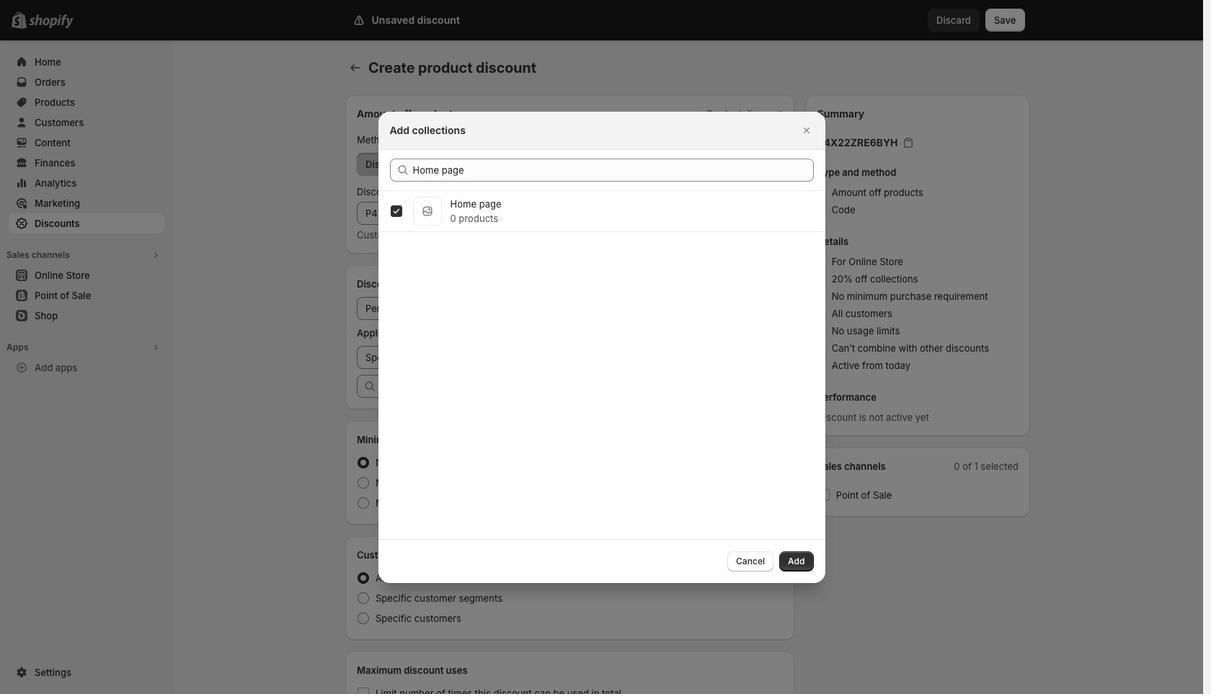 Task type: describe. For each thing, give the bounding box(es) containing it.
Search collections text field
[[413, 158, 814, 181]]



Task type: vqa. For each thing, say whether or not it's contained in the screenshot.
'dialog'
yes



Task type: locate. For each thing, give the bounding box(es) containing it.
dialog
[[0, 111, 1204, 583]]

shopify image
[[32, 14, 76, 29]]



